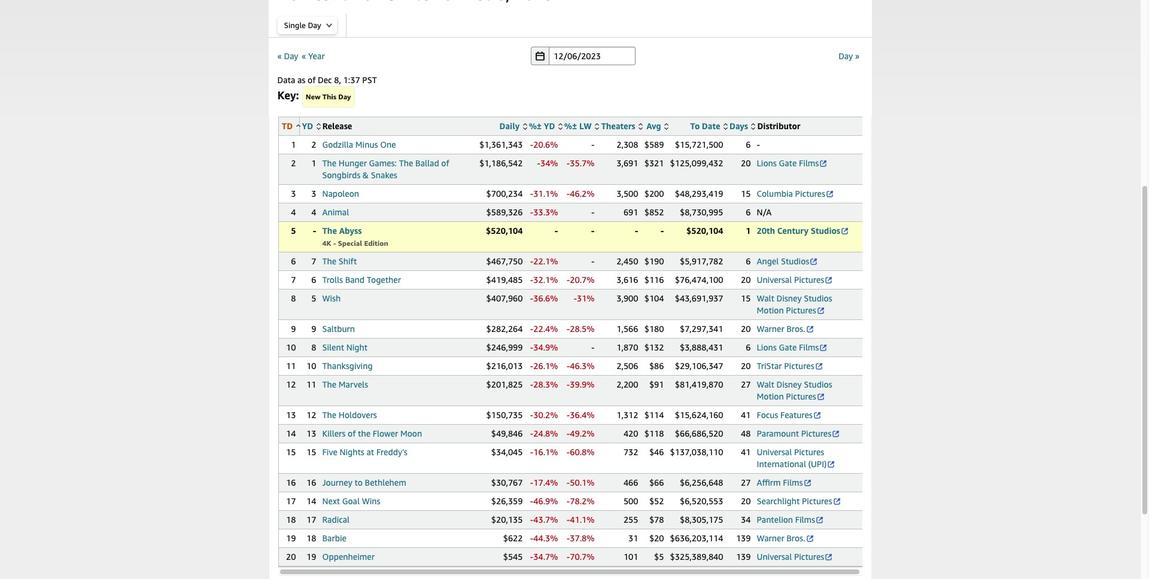 Task type: describe. For each thing, give the bounding box(es) containing it.
-20.6%
[[530, 140, 558, 150]]

lions gate films link for 20
[[757, 158, 828, 168]]

to date link
[[691, 121, 728, 131]]

- for -46.9%
[[530, 496, 534, 507]]

columbia
[[757, 189, 793, 199]]

days
[[730, 121, 749, 131]]

44.3%
[[534, 534, 558, 544]]

1 the hunger games: the ballad of songbirds & snakes
[[312, 158, 450, 180]]

studios for 27
[[804, 380, 833, 390]]

41 for focus features
[[741, 410, 751, 420]]

day right this
[[338, 92, 351, 101]]

walt disney studios motion pictures link for 27
[[757, 380, 833, 402]]

walt disney studios motion pictures for 27
[[757, 380, 833, 402]]

universal pictures link for 20
[[757, 275, 834, 285]]

1,312
[[617, 410, 639, 420]]

33.3%
[[534, 207, 558, 217]]

27 for walt disney studios motion pictures
[[741, 380, 751, 390]]

139 for warner bros.
[[736, 534, 751, 544]]

1 « from the left
[[278, 51, 282, 61]]

new
[[306, 92, 321, 101]]

together
[[367, 275, 401, 285]]

universal pictures international (upi) link
[[757, 447, 836, 469]]

bros. for 20
[[787, 324, 806, 334]]

-37.8%
[[567, 534, 595, 544]]

pictures for $66,686,520
[[802, 429, 832, 439]]

of inside 1 the hunger games: the ballad of songbirds & snakes
[[442, 158, 450, 168]]

studios for 1
[[811, 226, 841, 236]]

5 for 5 wish
[[312, 293, 316, 304]]

2,308
[[617, 140, 639, 150]]

nights
[[340, 447, 365, 458]]

pantelion films link
[[757, 515, 825, 525]]

43.7%
[[534, 515, 558, 525]]

15 five nights at freddy's
[[307, 447, 408, 458]]

- for -43.7%
[[530, 515, 534, 525]]

songbirds
[[322, 170, 361, 180]]

the
[[358, 429, 371, 439]]

20 left 19 oppenheimer
[[286, 552, 296, 562]]

tristar pictures
[[757, 361, 815, 371]]

silent
[[322, 343, 344, 353]]

international
[[757, 459, 807, 469]]

1 inside 1 the hunger games: the ballad of songbirds & snakes
[[312, 158, 316, 168]]

pictures for $48,293,419
[[796, 189, 826, 199]]

godzilla minus one link
[[322, 140, 396, 150]]

-34.7%
[[530, 552, 558, 562]]

$7,297,341
[[680, 324, 724, 334]]

warner bros. for 139
[[757, 534, 806, 544]]

34.9%
[[534, 343, 558, 353]]

universal for 41
[[757, 447, 792, 458]]

- for -17.4%
[[530, 478, 534, 488]]

18 barbie
[[307, 534, 347, 544]]

%± for %± lw
[[565, 121, 577, 131]]

the left ballad
[[399, 158, 413, 168]]

20 for lions gate films
[[741, 158, 751, 168]]

2 vertical spatial 1
[[746, 226, 751, 236]]

32.1%
[[534, 275, 558, 285]]

universal pictures for 20
[[757, 275, 825, 285]]

pantelion
[[757, 515, 793, 525]]

$8,730,995
[[680, 207, 724, 217]]

10 for 10
[[286, 343, 296, 353]]

- for -70.7%
[[567, 552, 570, 562]]

goal
[[342, 496, 360, 507]]

20 for warner bros.
[[741, 324, 751, 334]]

255
[[624, 515, 639, 525]]

- for -20.7%
[[567, 275, 570, 285]]

thanksgiving
[[322, 361, 373, 371]]

6 n/a
[[746, 207, 772, 217]]

17 radical
[[307, 515, 350, 525]]

lions gate films link for 6
[[757, 343, 828, 353]]

$1,361,343
[[480, 140, 523, 150]]

universal for 20
[[757, 275, 792, 285]]

angel studios
[[757, 256, 810, 266]]

$114
[[645, 410, 664, 420]]

« year link
[[302, 51, 325, 61]]

snakes
[[371, 170, 398, 180]]

$34,045
[[492, 447, 523, 458]]

$325,389,840
[[670, 552, 724, 562]]

- for -35.7%
[[567, 158, 570, 168]]

- for -37.8%
[[567, 534, 570, 544]]

- for -24.8%
[[530, 429, 534, 439]]

- for -20.6%
[[530, 140, 534, 150]]

$622
[[503, 534, 523, 544]]

- for -46.3%
[[567, 361, 570, 371]]

466
[[624, 478, 639, 488]]

%± yd
[[529, 121, 555, 131]]

60.8%
[[570, 447, 595, 458]]

to
[[691, 121, 700, 131]]

universal for 139
[[757, 552, 792, 562]]

saltburn
[[322, 324, 355, 334]]

- for -49.2%
[[567, 429, 570, 439]]

-22.1%
[[530, 256, 558, 266]]

%± lw
[[565, 121, 592, 131]]

radical link
[[322, 515, 350, 525]]

journey
[[322, 478, 353, 488]]

$29,106,347
[[675, 361, 724, 371]]

%± yd link
[[529, 121, 563, 131]]

- for -34.9%
[[530, 343, 534, 353]]

- for -16.1%
[[530, 447, 534, 458]]

34%
[[541, 158, 558, 168]]

20th century studios link
[[757, 226, 850, 236]]

$150,735
[[487, 410, 523, 420]]

oppenheimer
[[322, 552, 375, 562]]

-32.1%
[[530, 275, 558, 285]]

11 for 11
[[286, 361, 296, 371]]

wins
[[362, 496, 381, 507]]

day left the dropdown icon
[[308, 20, 321, 30]]

$589
[[645, 140, 664, 150]]

« day link
[[278, 51, 299, 61]]

9 for 9
[[291, 324, 296, 334]]

date
[[702, 121, 721, 131]]

day left « year link
[[284, 51, 299, 61]]

as
[[298, 75, 306, 85]]

avg link
[[647, 121, 669, 131]]

studios for 15
[[804, 293, 833, 304]]

7 the shift
[[312, 256, 357, 266]]

warner bros. for 20
[[757, 324, 806, 334]]

gate for 20
[[779, 158, 797, 168]]

49.2%
[[570, 429, 595, 439]]

2 for 2 godzilla minus one
[[312, 140, 316, 150]]

46.9%
[[534, 496, 558, 507]]

$419,485
[[487, 275, 523, 285]]

-43.7%
[[530, 515, 558, 525]]

101
[[624, 552, 639, 562]]

11 for 11 the marvels
[[307, 380, 316, 390]]

$321
[[645, 158, 664, 168]]

16 for 16 journey to bethlehem
[[307, 478, 316, 488]]

2 « from the left
[[302, 51, 306, 61]]

films up searchlight pictures
[[783, 478, 803, 488]]

7 for 7
[[291, 275, 296, 285]]

- for -46.2%
[[567, 189, 570, 199]]

$91
[[650, 380, 664, 390]]

the for - the abyss 4k - special edition
[[322, 226, 337, 236]]

19 for 19
[[286, 534, 296, 544]]

12 for 12 the holdovers
[[307, 410, 316, 420]]

to date
[[691, 121, 721, 131]]

- for -22.1%
[[530, 256, 534, 266]]

walt for 27
[[757, 380, 775, 390]]

1,566
[[617, 324, 639, 334]]

%± lw link
[[565, 121, 599, 131]]

single
[[284, 20, 306, 30]]

new this day
[[306, 92, 351, 101]]

motion for 27
[[757, 392, 784, 402]]

radical
[[322, 515, 350, 525]]

holdovers
[[339, 410, 377, 420]]

- for -34.7%
[[530, 552, 534, 562]]

3,691
[[617, 158, 639, 168]]

- for -78.2%
[[567, 496, 570, 507]]

3 for 3 napoleon
[[312, 189, 316, 199]]

6 left '7 the shift' at the top left of page
[[291, 256, 296, 266]]

columbia pictures
[[757, 189, 826, 199]]

- for -60.8%
[[567, 447, 570, 458]]

daily
[[500, 121, 520, 131]]

lions for 20
[[757, 158, 777, 168]]

12 for 12
[[286, 380, 296, 390]]

century
[[778, 226, 809, 236]]

$5
[[655, 552, 664, 562]]

focus
[[757, 410, 779, 420]]



Task type: locate. For each thing, give the bounding box(es) containing it.
14 left "killers"
[[286, 429, 296, 439]]

$3,888,431
[[680, 343, 724, 353]]

$52
[[650, 496, 664, 507]]

the up "killers"
[[322, 410, 337, 420]]

0 vertical spatial 8
[[291, 293, 296, 304]]

1 left 20th
[[746, 226, 751, 236]]

17 for 17
[[286, 496, 296, 507]]

warner up "tristar"
[[757, 324, 785, 334]]

18 for 18
[[286, 515, 296, 525]]

universal pictures for 139
[[757, 552, 825, 562]]

0 horizontal spatial $520,104
[[486, 226, 523, 236]]

13 for 13 killers of the flower moon
[[307, 429, 316, 439]]

4k
[[322, 239, 332, 248]]

gate up columbia pictures
[[779, 158, 797, 168]]

-31.1%
[[530, 189, 558, 199]]

1 vertical spatial motion
[[757, 392, 784, 402]]

motion down angel
[[757, 305, 784, 316]]

1 horizontal spatial 5
[[312, 293, 316, 304]]

walt disney studios motion pictures link for 15
[[757, 293, 833, 316]]

1 warner bros. from the top
[[757, 324, 806, 334]]

0 horizontal spatial 5
[[291, 226, 296, 236]]

0 vertical spatial walt
[[757, 293, 775, 304]]

columbia pictures link
[[757, 189, 835, 199]]

universal inside universal pictures international (upi)
[[757, 447, 792, 458]]

2 horizontal spatial 1
[[746, 226, 751, 236]]

$6,256,648
[[680, 478, 724, 488]]

1 3 from the left
[[291, 189, 296, 199]]

1 bros. from the top
[[787, 324, 806, 334]]

warner bros. link down pantelion films
[[757, 534, 815, 544]]

19 left 18 barbie
[[286, 534, 296, 544]]

universal pictures down angel studios link
[[757, 275, 825, 285]]

of right ballad
[[442, 158, 450, 168]]

41.1%
[[570, 515, 595, 525]]

2 universal pictures link from the top
[[757, 552, 834, 562]]

tristar
[[757, 361, 782, 371]]

bethlehem
[[365, 478, 406, 488]]

universal down the pantelion
[[757, 552, 792, 562]]

4 for 4 animal
[[312, 207, 316, 217]]

motion
[[757, 305, 784, 316], [757, 392, 784, 402]]

the up 4k
[[322, 226, 337, 236]]

9 saltburn
[[312, 324, 355, 334]]

the for 1 the hunger games: the ballad of songbirds & snakes
[[322, 158, 337, 168]]

theaters link
[[601, 121, 643, 131]]

1 vertical spatial universal
[[757, 447, 792, 458]]

universal up international
[[757, 447, 792, 458]]

films up tristar pictures link
[[799, 343, 819, 353]]

- for -50.1%
[[567, 478, 570, 488]]

-39.9%
[[567, 380, 595, 390]]

1 vertical spatial 10
[[307, 361, 316, 371]]

walt disney studios motion pictures link up features
[[757, 380, 833, 402]]

2 horizontal spatial of
[[442, 158, 450, 168]]

1 yd from the left
[[302, 121, 313, 131]]

2 lions from the top
[[757, 343, 777, 353]]

$104
[[645, 293, 664, 304]]

studios down tristar pictures link
[[804, 380, 833, 390]]

1 down yd link at the left
[[312, 158, 316, 168]]

1 disney from the top
[[777, 293, 802, 304]]

2 warner bros. link from the top
[[757, 534, 815, 544]]

6 down days 'link'
[[746, 140, 751, 150]]

9 left 9 saltburn
[[291, 324, 296, 334]]

0 vertical spatial lions
[[757, 158, 777, 168]]

walt disney studios motion pictures up features
[[757, 380, 833, 402]]

lions gate films for 6
[[757, 343, 819, 353]]

10 left the silent on the left bottom of the page
[[286, 343, 296, 353]]

1 vertical spatial universal pictures
[[757, 552, 825, 562]]

2 %± from the left
[[565, 121, 577, 131]]

2 16 from the left
[[307, 478, 316, 488]]

0 vertical spatial 27
[[741, 380, 751, 390]]

1 horizontal spatial yd
[[544, 121, 555, 131]]

1 horizontal spatial 3
[[312, 189, 316, 199]]

universal pictures link for 139
[[757, 552, 834, 562]]

1 vertical spatial 139
[[736, 552, 751, 562]]

8 for 8
[[291, 293, 296, 304]]

17.4%
[[534, 478, 558, 488]]

-46.9%
[[530, 496, 558, 507]]

0 horizontal spatial 12
[[286, 380, 296, 390]]

8 left 5 wish
[[291, 293, 296, 304]]

27 right "$81,419,870"
[[741, 380, 751, 390]]

8 for 8 silent night
[[312, 343, 316, 353]]

1 vertical spatial 12
[[307, 410, 316, 420]]

0 vertical spatial 2
[[312, 140, 316, 150]]

20 up 34
[[741, 496, 751, 507]]

warner bros. link for 20
[[757, 324, 815, 334]]

of for moon
[[348, 429, 356, 439]]

day left »
[[839, 51, 853, 61]]

- for -36.4%
[[567, 410, 570, 420]]

2 41 from the top
[[741, 447, 751, 458]]

angel
[[757, 256, 779, 266]]

$116
[[645, 275, 664, 285]]

2 vertical spatial of
[[348, 429, 356, 439]]

0 vertical spatial 13
[[286, 410, 296, 420]]

1 vertical spatial of
[[442, 158, 450, 168]]

- for -31.1%
[[530, 189, 534, 199]]

1 vertical spatial universal pictures link
[[757, 552, 834, 562]]

of left the the
[[348, 429, 356, 439]]

3 up 4 animal
[[312, 189, 316, 199]]

- for -32.1%
[[530, 275, 534, 285]]

walt down angel
[[757, 293, 775, 304]]

1 horizontal spatial 13
[[307, 429, 316, 439]]

6 -
[[746, 140, 760, 150]]

lions gate films for 20
[[757, 158, 819, 168]]

0 vertical spatial bros.
[[787, 324, 806, 334]]

one
[[380, 140, 396, 150]]

1 horizontal spatial 17
[[307, 515, 316, 525]]

2 lions gate films link from the top
[[757, 343, 828, 353]]

3
[[291, 189, 296, 199], [312, 189, 316, 199]]

yd left release
[[302, 121, 313, 131]]

18 left 17 radical
[[286, 515, 296, 525]]

2 $520,104 from the left
[[687, 226, 724, 236]]

1 horizontal spatial 11
[[307, 380, 316, 390]]

11 left 10 thanksgiving
[[286, 361, 296, 371]]

- for -22.4%
[[530, 324, 534, 334]]

1 vertical spatial 41
[[741, 447, 751, 458]]

1 vertical spatial 2
[[291, 158, 296, 168]]

day » link
[[839, 51, 860, 61]]

1 vertical spatial 27
[[741, 478, 751, 488]]

2 universal from the top
[[757, 447, 792, 458]]

1 walt disney studios motion pictures link from the top
[[757, 293, 833, 316]]

0 horizontal spatial 2
[[291, 158, 296, 168]]

0 horizontal spatial 11
[[286, 361, 296, 371]]

8 left the silent on the left bottom of the page
[[312, 343, 316, 353]]

1 9 from the left
[[291, 324, 296, 334]]

20 left "tristar"
[[741, 361, 751, 371]]

walt disney studios motion pictures down angel studios link
[[757, 293, 833, 316]]

13 left "killers"
[[307, 429, 316, 439]]

%± for %± yd
[[529, 121, 542, 131]]

-17.4%
[[530, 478, 558, 488]]

1 vertical spatial 19
[[307, 552, 316, 562]]

-
[[530, 140, 534, 150], [592, 140, 595, 150], [757, 140, 760, 150], [537, 158, 541, 168], [567, 158, 570, 168], [530, 189, 534, 199], [567, 189, 570, 199], [530, 207, 534, 217], [592, 207, 595, 217], [313, 226, 316, 236], [555, 226, 558, 236], [592, 226, 595, 236], [635, 226, 639, 236], [661, 226, 664, 236], [333, 239, 336, 248], [530, 256, 534, 266], [592, 256, 595, 266], [530, 275, 534, 285], [567, 275, 570, 285], [530, 293, 534, 304], [574, 293, 577, 304], [530, 324, 534, 334], [567, 324, 570, 334], [530, 343, 534, 353], [592, 343, 595, 353], [530, 361, 534, 371], [567, 361, 570, 371], [530, 380, 534, 390], [567, 380, 570, 390], [530, 410, 534, 420], [567, 410, 570, 420], [530, 429, 534, 439], [567, 429, 570, 439], [530, 447, 534, 458], [567, 447, 570, 458], [530, 478, 534, 488], [567, 478, 570, 488], [530, 496, 534, 507], [567, 496, 570, 507], [530, 515, 534, 525], [567, 515, 570, 525], [530, 534, 534, 544], [567, 534, 570, 544], [530, 552, 534, 562], [567, 552, 570, 562]]

16 journey to bethlehem
[[307, 478, 406, 488]]

1 vertical spatial 18
[[307, 534, 316, 544]]

lw
[[580, 121, 592, 131]]

universal pictures link down angel studios link
[[757, 275, 834, 285]]

0 vertical spatial disney
[[777, 293, 802, 304]]

walt down "tristar"
[[757, 380, 775, 390]]

13 left 12 the holdovers
[[286, 410, 296, 420]]

1 lions gate films link from the top
[[757, 158, 828, 168]]

the for 7 the shift
[[322, 256, 337, 266]]

1 139 from the top
[[736, 534, 751, 544]]

barbie
[[322, 534, 347, 544]]

searchlight pictures
[[757, 496, 833, 507]]

2 motion from the top
[[757, 392, 784, 402]]

n/a
[[757, 207, 772, 217]]

14 for 14 next goal wins
[[307, 496, 316, 507]]

5 for 5
[[291, 226, 296, 236]]

16 for 16
[[286, 478, 296, 488]]

1 vertical spatial warner bros.
[[757, 534, 806, 544]]

3,616
[[617, 275, 639, 285]]

1 vertical spatial 1
[[312, 158, 316, 168]]

journey to bethlehem link
[[322, 478, 406, 488]]

1 vertical spatial walt disney studios motion pictures link
[[757, 380, 833, 402]]

2 9 from the left
[[312, 324, 316, 334]]

universal
[[757, 275, 792, 285], [757, 447, 792, 458], [757, 552, 792, 562]]

2 139 from the top
[[736, 552, 751, 562]]

2 universal pictures from the top
[[757, 552, 825, 562]]

disney down tristar pictures link
[[777, 380, 802, 390]]

to
[[355, 478, 363, 488]]

0 vertical spatial universal pictures link
[[757, 275, 834, 285]]

universal pictures link down pantelion films link
[[757, 552, 834, 562]]

1 vertical spatial walt disney studios motion pictures
[[757, 380, 833, 402]]

20.6%
[[534, 140, 558, 150]]

films down searchlight pictures link
[[796, 515, 816, 525]]

0 horizontal spatial 7
[[291, 275, 296, 285]]

1 universal pictures from the top
[[757, 275, 825, 285]]

- for -44.3%
[[530, 534, 534, 544]]

1 vertical spatial gate
[[779, 343, 797, 353]]

0 horizontal spatial %±
[[529, 121, 542, 131]]

the down 4k
[[322, 256, 337, 266]]

lions
[[757, 158, 777, 168], [757, 343, 777, 353]]

0 horizontal spatial 10
[[286, 343, 296, 353]]

- for -28.5%
[[567, 324, 570, 334]]

studios
[[811, 226, 841, 236], [781, 256, 810, 266], [804, 293, 833, 304], [804, 380, 833, 390]]

6 left angel
[[746, 256, 751, 266]]

2 lions gate films from the top
[[757, 343, 819, 353]]

affirm films link
[[757, 478, 812, 488]]

0 horizontal spatial 3
[[291, 189, 296, 199]]

2 27 from the top
[[741, 478, 751, 488]]

- for -30.2%
[[530, 410, 534, 420]]

warner bros. up tristar pictures at bottom
[[757, 324, 806, 334]]

2 warner bros. from the top
[[757, 534, 806, 544]]

motion for 15
[[757, 305, 784, 316]]

pictures inside universal pictures international (upi)
[[795, 447, 825, 458]]

20 right $76,474,100
[[741, 275, 751, 285]]

1 horizontal spatial 16
[[307, 478, 316, 488]]

1 vertical spatial bros.
[[787, 534, 806, 544]]

2 bros. from the top
[[787, 534, 806, 544]]

2 walt disney studios motion pictures from the top
[[757, 380, 833, 402]]

1 motion from the top
[[757, 305, 784, 316]]

1 horizontal spatial 2
[[312, 140, 316, 150]]

studios right angel
[[781, 256, 810, 266]]

4 left 4 animal
[[291, 207, 296, 217]]

pictures for $137,038,110
[[795, 447, 825, 458]]

0 vertical spatial universal
[[757, 275, 792, 285]]

walt disney studios motion pictures link down angel studios link
[[757, 293, 833, 316]]

30.2%
[[534, 410, 558, 420]]

35.7%
[[570, 158, 595, 168]]

hunger
[[339, 158, 367, 168]]

warner for 20
[[757, 324, 785, 334]]

release
[[323, 121, 352, 131]]

Date with format m m/d d/y y y y text field
[[549, 47, 636, 65]]

26.1%
[[534, 361, 558, 371]]

8 silent night
[[312, 343, 368, 353]]

-31%
[[574, 293, 595, 304]]

pictures for $325,389,840
[[795, 552, 825, 562]]

- for -28.3%
[[530, 380, 534, 390]]

3 left 3 napoleon
[[291, 189, 296, 199]]

1 vertical spatial warner bros. link
[[757, 534, 815, 544]]

$545
[[503, 552, 523, 562]]

$125,099,432
[[670, 158, 724, 168]]

1 vertical spatial disney
[[777, 380, 802, 390]]

7 for 7 the shift
[[312, 256, 316, 266]]

lions down 6 -
[[757, 158, 777, 168]]

0 horizontal spatial 1
[[291, 140, 296, 150]]

0 horizontal spatial 9
[[291, 324, 296, 334]]

the for 12 the holdovers
[[322, 410, 337, 420]]

- for -33.3%
[[530, 207, 534, 217]]

day
[[308, 20, 321, 30], [284, 51, 299, 61], [839, 51, 853, 61], [338, 92, 351, 101]]

1 %± from the left
[[529, 121, 542, 131]]

20 down 6 -
[[741, 158, 751, 168]]

14 next goal wins
[[307, 496, 381, 507]]

universal pictures
[[757, 275, 825, 285], [757, 552, 825, 562]]

« up data
[[278, 51, 282, 61]]

gate for 6
[[779, 343, 797, 353]]

10 up 11 the marvels
[[307, 361, 316, 371]]

motion up focus
[[757, 392, 784, 402]]

(upi)
[[809, 459, 827, 469]]

17 for 17 radical
[[307, 515, 316, 525]]

films
[[799, 158, 819, 168], [799, 343, 819, 353], [783, 478, 803, 488], [796, 515, 816, 525]]

1 27 from the top
[[741, 380, 751, 390]]

1 16 from the left
[[286, 478, 296, 488]]

of right as
[[308, 75, 316, 85]]

of
[[308, 75, 316, 85], [442, 158, 450, 168], [348, 429, 356, 439]]

39.9%
[[570, 380, 595, 390]]

studios down angel studios link
[[804, 293, 833, 304]]

films up columbia pictures link on the top right of the page
[[799, 158, 819, 168]]

12 left the holdovers link
[[307, 410, 316, 420]]

1 horizontal spatial 19
[[307, 552, 316, 562]]

lions gate films link up columbia pictures
[[757, 158, 828, 168]]

20 for universal pictures
[[741, 275, 751, 285]]

20 right $7,297,341
[[741, 324, 751, 334]]

0 horizontal spatial 13
[[286, 410, 296, 420]]

paramount pictures link
[[757, 429, 841, 439]]

lions gate films up tristar pictures link
[[757, 343, 819, 353]]

the down 10 thanksgiving
[[322, 380, 337, 390]]

bros. up tristar pictures link
[[787, 324, 806, 334]]

-46.3%
[[567, 361, 595, 371]]

walt disney studios motion pictures link
[[757, 293, 833, 316], [757, 380, 833, 402]]

6 right $3,888,431
[[746, 343, 751, 353]]

17 left next
[[286, 496, 296, 507]]

0 horizontal spatial 14
[[286, 429, 296, 439]]

0 vertical spatial 10
[[286, 343, 296, 353]]

2 gate from the top
[[779, 343, 797, 353]]

$700,234
[[487, 189, 523, 199]]

41 down 48
[[741, 447, 751, 458]]

18 left barbie link
[[307, 534, 316, 544]]

$6,520,553
[[680, 496, 724, 507]]

0 horizontal spatial «
[[278, 51, 282, 61]]

bros. for 139
[[787, 534, 806, 544]]

0 vertical spatial warner bros.
[[757, 324, 806, 334]]

0 vertical spatial 19
[[286, 534, 296, 544]]

20th
[[757, 226, 775, 236]]

0 vertical spatial walt disney studios motion pictures link
[[757, 293, 833, 316]]

$520,104 down "$8,730,995"
[[687, 226, 724, 236]]

2 walt disney studios motion pictures link from the top
[[757, 380, 833, 402]]

1 vertical spatial lions
[[757, 343, 777, 353]]

18
[[286, 515, 296, 525], [307, 534, 316, 544]]

1 lions from the top
[[757, 158, 777, 168]]

7 left the shift link
[[312, 256, 316, 266]]

walt for 15
[[757, 293, 775, 304]]

$5,917,782
[[680, 256, 724, 266]]

disney down angel studios link
[[777, 293, 802, 304]]

0 horizontal spatial of
[[308, 75, 316, 85]]

0 vertical spatial 7
[[312, 256, 316, 266]]

19 for 19 oppenheimer
[[307, 552, 316, 562]]

1 horizontal spatial of
[[348, 429, 356, 439]]

22.4%
[[534, 324, 558, 334]]

1 horizontal spatial 10
[[307, 361, 316, 371]]

0 vertical spatial 18
[[286, 515, 296, 525]]

0 vertical spatial 1
[[291, 140, 296, 150]]

0 vertical spatial walt disney studios motion pictures
[[757, 293, 833, 316]]

affirm
[[757, 478, 781, 488]]

1 vertical spatial 17
[[307, 515, 316, 525]]

6 left trolls
[[312, 275, 316, 285]]

the inside - the abyss 4k - special edition
[[322, 226, 337, 236]]

calendar image
[[536, 51, 545, 61]]

lions gate films up columbia pictures
[[757, 158, 819, 168]]

lions gate films link up tristar pictures link
[[757, 343, 828, 353]]

bros. down pantelion films link
[[787, 534, 806, 544]]

1 warner bros. link from the top
[[757, 324, 815, 334]]

0 vertical spatial 5
[[291, 226, 296, 236]]

3 universal from the top
[[757, 552, 792, 562]]

5 wish
[[312, 293, 341, 304]]

1 horizontal spatial 18
[[307, 534, 316, 544]]

1 horizontal spatial 14
[[307, 496, 316, 507]]

1 vertical spatial 8
[[312, 343, 316, 353]]

5 left wish link
[[312, 293, 316, 304]]

13 for 13
[[286, 410, 296, 420]]

pictures for $76,474,100
[[795, 275, 825, 285]]

features
[[781, 410, 813, 420]]

0 vertical spatial lions gate films link
[[757, 158, 828, 168]]

0 vertical spatial gate
[[779, 158, 797, 168]]

pictures for $29,106,347
[[785, 361, 815, 371]]

- for -39.9%
[[567, 380, 570, 390]]

yd link
[[302, 121, 321, 131]]

1 gate from the top
[[779, 158, 797, 168]]

1 warner from the top
[[757, 324, 785, 334]]

7 left trolls
[[291, 275, 296, 285]]

0 vertical spatial 14
[[286, 429, 296, 439]]

1
[[291, 140, 296, 150], [312, 158, 316, 168], [746, 226, 751, 236]]

1 horizontal spatial 8
[[312, 343, 316, 353]]

$15,721,500
[[675, 140, 724, 150]]

1 left godzilla
[[291, 140, 296, 150]]

1 4 from the left
[[291, 207, 296, 217]]

2 3 from the left
[[312, 189, 316, 199]]

1 horizontal spatial 12
[[307, 410, 316, 420]]

1 horizontal spatial %±
[[565, 121, 577, 131]]

1 horizontal spatial 4
[[312, 207, 316, 217]]

0 vertical spatial 11
[[286, 361, 296, 371]]

%± left lw
[[565, 121, 577, 131]]

1 walt disney studios motion pictures from the top
[[757, 293, 833, 316]]

$200
[[645, 189, 664, 199]]

-36.4%
[[567, 410, 595, 420]]

41 for universal pictures international (upi)
[[741, 447, 751, 458]]

- for -31%
[[574, 293, 577, 304]]

10 for 10 thanksgiving
[[307, 361, 316, 371]]

9 for 9 saltburn
[[312, 324, 316, 334]]

1 vertical spatial walt
[[757, 380, 775, 390]]

universal down angel
[[757, 275, 792, 285]]

2 walt from the top
[[757, 380, 775, 390]]

0 vertical spatial universal pictures
[[757, 275, 825, 285]]

walt disney studios motion pictures for 15
[[757, 293, 833, 316]]

0 vertical spatial motion
[[757, 305, 784, 316]]

1 $520,104 from the left
[[486, 226, 523, 236]]

19 oppenheimer
[[307, 552, 375, 562]]

6 left n/a
[[746, 207, 751, 217]]

avg
[[647, 121, 661, 131]]

barbie link
[[322, 534, 347, 544]]

0 horizontal spatial 4
[[291, 207, 296, 217]]

gate up tristar pictures link
[[779, 343, 797, 353]]

17 up 18 barbie
[[307, 515, 316, 525]]

0 vertical spatial 12
[[286, 380, 296, 390]]

$86
[[650, 361, 664, 371]]

%± up -20.6%
[[529, 121, 542, 131]]

11 down 10 thanksgiving
[[307, 380, 316, 390]]

night
[[347, 343, 368, 353]]

warner bros. link for 139
[[757, 534, 815, 544]]

$137,038,110
[[670, 447, 724, 458]]

2 4 from the left
[[312, 207, 316, 217]]

- for -34%
[[537, 158, 541, 168]]

2 warner from the top
[[757, 534, 785, 544]]

27 left affirm
[[741, 478, 751, 488]]

warner for 139
[[757, 534, 785, 544]]

studios right century
[[811, 226, 841, 236]]

1 horizontal spatial 7
[[312, 256, 316, 266]]

minus
[[356, 140, 378, 150]]

-70.7%
[[567, 552, 595, 562]]

2 yd from the left
[[544, 121, 555, 131]]

- for -26.1%
[[530, 361, 534, 371]]

1 vertical spatial warner
[[757, 534, 785, 544]]

key:
[[278, 89, 299, 102]]

0 vertical spatial warner
[[757, 324, 785, 334]]

20 for searchlight pictures
[[741, 496, 751, 507]]

2 disney from the top
[[777, 380, 802, 390]]

1 lions gate films from the top
[[757, 158, 819, 168]]

3 for 3
[[291, 189, 296, 199]]

universal pictures down pantelion films link
[[757, 552, 825, 562]]

41 up 48
[[741, 410, 751, 420]]

6
[[746, 140, 751, 150], [746, 207, 751, 217], [291, 256, 296, 266], [746, 256, 751, 266], [312, 275, 316, 285], [746, 343, 751, 353]]

139 for universal pictures
[[736, 552, 751, 562]]

0 vertical spatial 139
[[736, 534, 751, 544]]

1 walt from the top
[[757, 293, 775, 304]]

19 down 18 barbie
[[307, 552, 316, 562]]

»
[[856, 51, 860, 61]]

2
[[312, 140, 316, 150], [291, 158, 296, 168]]

$520,104 down $589,326
[[486, 226, 523, 236]]

1 universal from the top
[[757, 275, 792, 285]]

14 for 14
[[286, 429, 296, 439]]

yd
[[302, 121, 313, 131], [544, 121, 555, 131]]

yd up 20.6%
[[544, 121, 555, 131]]

-60.8%
[[567, 447, 595, 458]]

2 for 2
[[291, 158, 296, 168]]

0 horizontal spatial 18
[[286, 515, 296, 525]]

1 horizontal spatial $520,104
[[687, 226, 724, 236]]

warner bros. down pantelion films
[[757, 534, 806, 544]]

9 left the saltburn
[[312, 324, 316, 334]]

0 vertical spatial 41
[[741, 410, 751, 420]]

0 vertical spatial warner bros. link
[[757, 324, 815, 334]]

disney for 15
[[777, 293, 802, 304]]

0 horizontal spatial 17
[[286, 496, 296, 507]]

1 horizontal spatial «
[[302, 51, 306, 61]]

-36.6%
[[530, 293, 558, 304]]

20 for tristar pictures
[[741, 361, 751, 371]]

dropdown image
[[326, 23, 332, 28]]

2 vertical spatial universal
[[757, 552, 792, 562]]

0 horizontal spatial 19
[[286, 534, 296, 544]]

pictures for $6,520,553
[[802, 496, 833, 507]]

1 41 from the top
[[741, 410, 751, 420]]

1 universal pictures link from the top
[[757, 275, 834, 285]]



Task type: vqa. For each thing, say whether or not it's contained in the screenshot.


